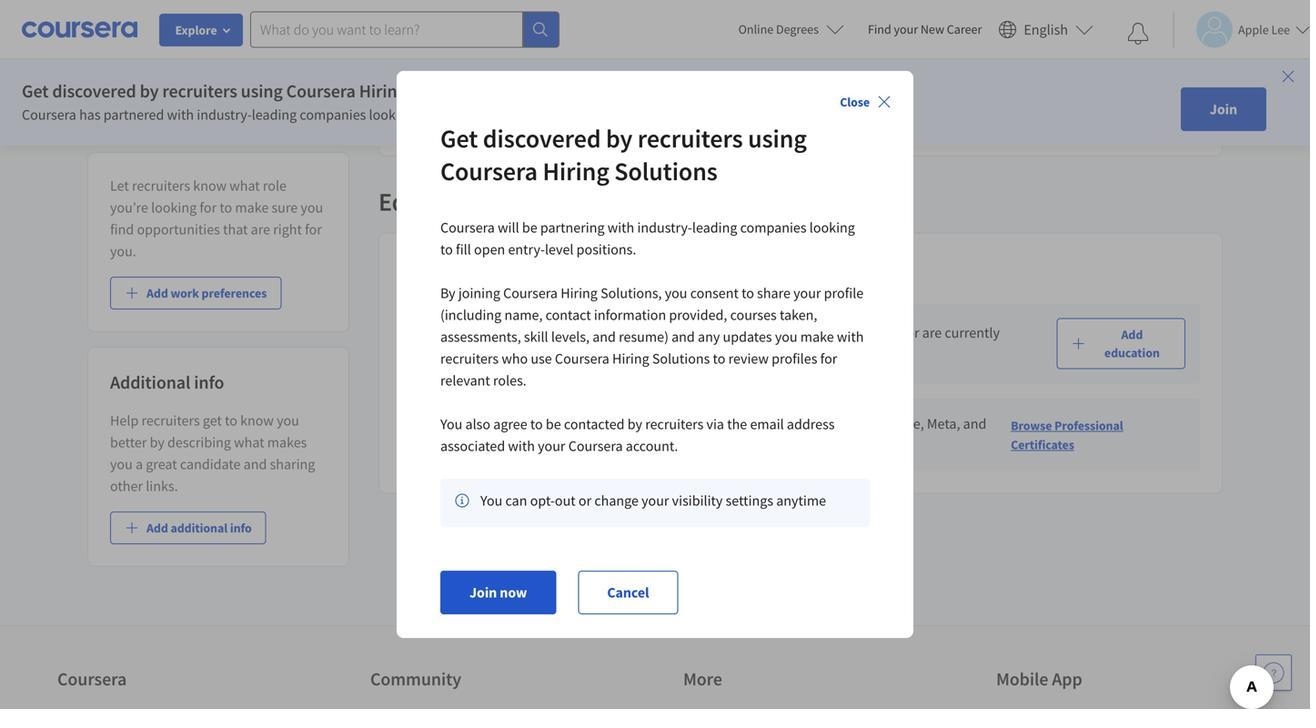 Task type: describe. For each thing, give the bounding box(es) containing it.
update
[[144, 84, 190, 102]]

career
[[948, 21, 983, 37]]

join for join now
[[470, 583, 497, 602]]

work inside add your past work experience here. if you're just starting out, you can add internships or volunteer experience instead.
[[502, 80, 533, 99]]

entry- inside coursera will be partnering with industry-leading companies looking to fill open entry-level positions.
[[508, 240, 545, 258]]

just
[[691, 80, 713, 99]]

or inside the get discovered by recruiters using coursera hiring solutions dialog
[[579, 492, 592, 510]]

with inside get job-ready with role-based training from industry-leading companies like google, meta, and ibm.
[[501, 415, 528, 433]]

1 vertical spatial experience
[[477, 102, 544, 120]]

education
[[379, 185, 488, 217]]

positions. inside get discovered by recruiters using coursera hiring solutions coursera has partnered with industry-leading companies looking to fill open entry-level positions.
[[554, 106, 614, 124]]

make inside let recruiters know what role you're looking for to make sure you find opportunities that are right for you.
[[235, 198, 269, 217]]

recruiters inside by joining coursera hiring solutions, you consent to share your profile (including name, contact information provided, courses taken, assessments, skill levels, and resume) and any updates you make with recruiters who use coursera hiring solutions to review profiles for relevant roles.
[[441, 349, 499, 368]]

recruiters inside the help recruiters get to know you better by describing what makes you a great candidate and sharing other links.
[[142, 411, 200, 430]]

find your new career link
[[859, 18, 992, 41]]

role-
[[531, 415, 559, 433]]

provided,
[[669, 306, 728, 324]]

job-
[[440, 415, 464, 433]]

you up profiles
[[775, 328, 798, 346]]

by inside 'get discovered by recruiters using coursera hiring solutions'
[[606, 122, 633, 154]]

relevant
[[441, 371, 491, 390]]

studied
[[858, 324, 904, 342]]

to inside get discovered by recruiters using coursera hiring solutions coursera has partnered with industry-leading companies looking to fill open entry-level positions.
[[418, 106, 430, 124]]

let
[[670, 324, 686, 342]]

you can opt-out or change your visibility settings anytime element
[[441, 479, 870, 527]]

get job-ready with role-based training from industry-leading companies like google, meta, and ibm.
[[416, 415, 987, 455]]

your inside you can opt-out or change your visibility settings anytime element
[[642, 492, 670, 510]]

visibility inside you can opt-out or change your visibility settings anytime element
[[672, 492, 723, 510]]

better
[[110, 433, 147, 452]]

you inside let recruiters know what role you're looking for to make sure you find opportunities that are right for you.
[[301, 198, 323, 217]]

discovered for get discovered by recruiters using coursera hiring solutions
[[483, 122, 601, 154]]

you can opt-out or change your visibility settings anytime
[[481, 492, 827, 510]]

your inside by joining coursera hiring solutions, you consent to share your profile (including name, contact information provided, courses taken, assessments, skill levels, and resume) and any updates you make with recruiters who use coursera hiring solutions to review profiles for relevant roles.
[[794, 284, 822, 302]]

mobile
[[997, 668, 1049, 691]]

describing
[[168, 433, 231, 452]]

sure
[[272, 198, 298, 217]]

add education
[[1105, 326, 1161, 361]]

out,
[[766, 80, 790, 99]]

browse
[[1011, 417, 1053, 434]]

what inside let recruiters know what role you're looking for to make sure you find opportunities that are right for you.
[[230, 177, 260, 195]]

credentials
[[401, 256, 490, 279]]

mobile app
[[997, 668, 1083, 691]]

levels,
[[552, 328, 590, 346]]

english button
[[992, 0, 1102, 59]]

review
[[729, 349, 769, 368]]

link
[[261, 25, 286, 43]]

your inside "find your new career" link
[[894, 21, 919, 37]]

associated
[[441, 437, 505, 455]]

studying.
[[416, 345, 472, 364]]

partnering
[[541, 218, 605, 237]]

level inside coursera will be partnering with industry-leading companies looking to fill open entry-level positions.
[[545, 240, 574, 258]]

skill
[[524, 328, 549, 346]]

great
[[146, 455, 177, 473]]

account.
[[626, 437, 679, 455]]

that
[[223, 220, 248, 239]]

know inside let recruiters know what role you're looking for to make sure you find opportunities that are right for you.
[[193, 177, 227, 195]]

to inside coursera will be partnering with industry-leading companies looking to fill open entry-level positions.
[[441, 240, 453, 258]]

recruiters inside get discovered by recruiters using coursera hiring solutions coursera has partnered with industry-leading companies looking to fill open entry-level positions.
[[162, 80, 237, 102]]

by inside get discovered by recruiters using coursera hiring solutions coursera has partnered with industry-leading companies looking to fill open entry-level positions.
[[140, 80, 159, 102]]

change
[[595, 492, 639, 510]]

looking inside let recruiters know what role you're looking for to make sure you find opportunities that are right for you.
[[151, 198, 197, 217]]

if
[[639, 80, 647, 99]]

background
[[549, 324, 622, 342]]

your inside "you also agree to be contacted by recruiters via the email address associated with your coursera account."
[[538, 437, 566, 455]]

join now button
[[441, 571, 557, 614]]

also
[[466, 415, 491, 433]]

settings
[[726, 492, 774, 510]]

what inside the help recruiters get to know you better by describing what makes you a great candidate and sharing other links.
[[234, 433, 265, 452]]

know inside the help recruiters get to know you better by describing what makes you a great candidate and sharing other links.
[[240, 411, 274, 430]]

address
[[787, 415, 835, 433]]

add for add your educational background here to let employers know where you studied or are currently studying.
[[416, 324, 440, 342]]

with inside coursera will be partnering with industry-leading companies looking to fill open entry-level positions.
[[608, 218, 635, 237]]

companies inside get job-ready with role-based training from industry-leading companies like google, meta, and ibm.
[[784, 415, 851, 433]]

work
[[401, 22, 442, 44]]

contacted
[[564, 415, 625, 433]]

internships
[[870, 80, 938, 99]]

consent
[[691, 284, 739, 302]]

discovered for get discovered by recruiters using coursera hiring solutions coursera has partnered with industry-leading companies looking to fill open entry-level positions.
[[52, 80, 136, 102]]

solutions inside by joining coursera hiring solutions, you consent to share your profile (including name, contact information provided, courses taken, assessments, skill levels, and resume) and any updates you make with recruiters who use coursera hiring solutions to review profiles for relevant roles.
[[653, 349, 710, 368]]

you for you also agree to be contacted by recruiters via the email address associated with your coursera account.
[[441, 415, 463, 433]]

find
[[868, 21, 892, 37]]

to inside let recruiters know what role you're looking for to make sure you find opportunities that are right for you.
[[220, 198, 232, 217]]

industry- inside get discovered by recruiters using coursera hiring solutions coursera has partnered with industry-leading companies looking to fill open entry-level positions.
[[197, 106, 252, 124]]

you up makes
[[277, 411, 299, 430]]

know inside add your educational background here to let employers know where you studied or are currently studying.
[[756, 324, 789, 342]]

you inside add your past work experience here. if you're just starting out, you can add internships or volunteer experience instead.
[[793, 80, 816, 99]]

add additional info button
[[110, 512, 266, 544]]

opt-
[[530, 492, 555, 510]]

new
[[921, 21, 945, 37]]

education
[[1105, 345, 1161, 361]]

(including
[[441, 306, 502, 324]]

join for join
[[1211, 100, 1238, 118]]

help recruiters get to know you better by describing what makes you a great candidate and sharing other links.
[[110, 411, 315, 495]]

hiring up the contact
[[561, 284, 598, 302]]

companies inside coursera will be partnering with industry-leading companies looking to fill open entry-level positions.
[[741, 218, 807, 237]]

open inside coursera will be partnering with industry-leading companies looking to fill open entry-level positions.
[[474, 240, 505, 258]]

profile for update
[[193, 84, 235, 102]]

by joining coursera hiring solutions, you consent to share your profile (including name, contact information provided, courses taken, assessments, skill levels, and resume) and any updates you make with recruiters who use coursera hiring solutions to review profiles for relevant roles.
[[441, 284, 864, 390]]

visibility inside update profile visibility button
[[238, 84, 293, 102]]

0 vertical spatial info
[[194, 371, 224, 394]]

get discovered by recruiters using coursera hiring solutions
[[441, 122, 807, 187]]

you for you can opt-out or change your visibility settings anytime
[[481, 492, 503, 510]]

coursera inside coursera will be partnering with industry-leading companies looking to fill open entry-level positions.
[[441, 218, 495, 237]]

get for get discovered by recruiters using coursera hiring solutions coursera has partnered with industry-leading companies looking to fill open entry-level positions.
[[22, 80, 49, 102]]

add for add work preferences
[[147, 285, 168, 301]]

0 vertical spatial for
[[200, 198, 217, 217]]

name,
[[505, 306, 543, 324]]

has
[[79, 106, 101, 124]]

past
[[474, 80, 500, 99]]

your inside add your past work experience here. if you're just starting out, you can add internships or volunteer experience instead.
[[443, 80, 471, 99]]

0 vertical spatial experience
[[536, 80, 602, 99]]

volunteer
[[416, 102, 475, 120]]

entry- inside get discovered by recruiters using coursera hiring solutions coursera has partnered with industry-leading companies looking to fill open entry-level positions.
[[486, 106, 522, 124]]

join now
[[470, 583, 527, 602]]

with inside "you also agree to be contacted by recruiters via the email address associated with your coursera account."
[[508, 437, 535, 455]]

1 horizontal spatial for
[[305, 220, 322, 239]]

coursera inside "you also agree to be contacted by recruiters via the email address associated with your coursera account."
[[569, 437, 623, 455]]

additional info
[[110, 371, 224, 394]]

add
[[843, 80, 867, 99]]

here
[[625, 324, 652, 342]]

add additional info
[[147, 520, 252, 536]]

and inside the help recruiters get to know you better by describing what makes you a great candidate and sharing other links.
[[244, 455, 267, 473]]

are inside add your educational background here to let employers know where you studied or are currently studying.
[[923, 324, 942, 342]]

more
[[684, 668, 723, 691]]

close
[[840, 94, 870, 110]]

solutions for get discovered by recruiters using coursera hiring solutions
[[615, 155, 718, 187]]

add work preferences
[[147, 285, 267, 301]]

any
[[698, 328, 720, 346]]

starting
[[716, 80, 763, 99]]

you left a
[[110, 455, 133, 473]]

using for get discovered by recruiters using coursera hiring solutions coursera has partnered with industry-leading companies looking to fill open entry-level positions.
[[241, 80, 283, 102]]

positions. inside coursera will be partnering with industry-leading companies looking to fill open entry-level positions.
[[577, 240, 637, 258]]

by inside "you also agree to be contacted by recruiters via the email address associated with your coursera account."
[[628, 415, 643, 433]]

fill inside coursera will be partnering with industry-leading companies looking to fill open entry-level positions.
[[456, 240, 471, 258]]

fill inside get discovered by recruiters using coursera hiring solutions coursera has partnered with industry-leading companies looking to fill open entry-level positions.
[[433, 106, 449, 124]]



Task type: locate. For each thing, give the bounding box(es) containing it.
1 horizontal spatial can
[[819, 80, 840, 99]]

educational
[[474, 324, 546, 342]]

meta,
[[928, 415, 961, 433]]

ibm.
[[416, 437, 443, 455]]

2 vertical spatial industry-
[[681, 415, 736, 433]]

profile for share
[[217, 25, 259, 43]]

you right where
[[833, 324, 856, 342]]

updates
[[723, 328, 773, 346]]

0 vertical spatial work
[[502, 80, 533, 99]]

open down past at left top
[[451, 106, 483, 124]]

with down "update"
[[167, 106, 194, 124]]

discovered inside 'get discovered by recruiters using coursera hiring solutions'
[[483, 122, 601, 154]]

your up volunteer
[[443, 80, 471, 99]]

you
[[441, 415, 463, 433], [481, 492, 503, 510]]

0 horizontal spatial are
[[251, 220, 270, 239]]

1 vertical spatial info
[[230, 520, 252, 536]]

with
[[167, 106, 194, 124], [608, 218, 635, 237], [837, 328, 864, 346], [501, 415, 528, 433], [508, 437, 535, 455]]

0 vertical spatial open
[[451, 106, 483, 124]]

ready
[[464, 415, 498, 433]]

1 horizontal spatial info
[[230, 520, 252, 536]]

profile up where
[[825, 284, 864, 302]]

to up courses
[[742, 284, 755, 302]]

fill down work history
[[433, 106, 449, 124]]

industry- up solutions,
[[638, 218, 693, 237]]

using inside get discovered by recruiters using coursera hiring solutions coursera has partnered with industry-leading companies looking to fill open entry-level positions.
[[241, 80, 283, 102]]

or
[[941, 80, 954, 99], [907, 324, 920, 342], [579, 492, 592, 510]]

or inside add your educational background here to let employers know where you studied or are currently studying.
[[907, 324, 920, 342]]

instead.
[[547, 102, 595, 120]]

2 horizontal spatial for
[[821, 349, 838, 368]]

level inside get discovered by recruiters using coursera hiring solutions coursera has partnered with industry-leading companies looking to fill open entry-level positions.
[[522, 106, 551, 124]]

discovered inside get discovered by recruiters using coursera hiring solutions coursera has partnered with industry-leading companies looking to fill open entry-level positions.
[[52, 80, 136, 102]]

show notifications image
[[1128, 23, 1150, 45]]

0 vertical spatial visibility
[[238, 84, 293, 102]]

or right out
[[579, 492, 592, 510]]

get down coursera 'image' at left top
[[22, 80, 49, 102]]

experience down past at left top
[[477, 102, 544, 120]]

you're inside let recruiters know what role you're looking for to make sure you find opportunities that are right for you.
[[110, 198, 148, 217]]

let recruiters know what role you're looking for to make sure you find opportunities that are right for you.
[[110, 177, 323, 260]]

1 vertical spatial industry-
[[638, 218, 693, 237]]

your inside add your educational background here to let employers know where you studied or are currently studying.
[[443, 324, 471, 342]]

update profile visibility
[[144, 84, 293, 102]]

1 vertical spatial level
[[545, 240, 574, 258]]

to left "let"
[[655, 324, 668, 342]]

profile inside button
[[217, 25, 259, 43]]

info right additional
[[230, 520, 252, 536]]

leading
[[252, 106, 297, 124], [693, 218, 738, 237], [736, 415, 781, 433]]

or right internships
[[941, 80, 954, 99]]

0 horizontal spatial be
[[522, 218, 538, 237]]

and right levels,
[[593, 328, 616, 346]]

1 vertical spatial solutions
[[615, 155, 718, 187]]

1 horizontal spatial work
[[502, 80, 533, 99]]

get discovered by recruiters using coursera hiring solutions coursera has partnered with industry-leading companies looking to fill open entry-level positions.
[[22, 80, 614, 124]]

and
[[593, 328, 616, 346], [672, 328, 695, 346], [964, 415, 987, 433], [244, 455, 267, 473]]

taken,
[[780, 306, 818, 324]]

your down role- at the bottom of page
[[538, 437, 566, 455]]

leading inside coursera will be partnering with industry-leading companies looking to fill open entry-level positions.
[[693, 218, 738, 237]]

you.
[[110, 242, 136, 260]]

get
[[203, 411, 222, 430]]

will
[[498, 218, 520, 237]]

what
[[230, 177, 260, 195], [234, 433, 265, 452]]

0 vertical spatial level
[[522, 106, 551, 124]]

to right agree
[[531, 415, 543, 433]]

for up opportunities
[[200, 198, 217, 217]]

you inside add your educational background here to let employers know where you studied or are currently studying.
[[833, 324, 856, 342]]

hiring left volunteer
[[359, 80, 407, 102]]

1 horizontal spatial make
[[801, 328, 835, 346]]

are inside let recruiters know what role you're looking for to make sure you find opportunities that are right for you.
[[251, 220, 270, 239]]

0 horizontal spatial using
[[241, 80, 283, 102]]

leading down update profile visibility
[[252, 106, 297, 124]]

here.
[[605, 80, 636, 99]]

to up the that
[[220, 198, 232, 217]]

or right studied
[[907, 324, 920, 342]]

or inside add your past work experience here. if you're just starting out, you can add internships or volunteer experience instead.
[[941, 80, 954, 99]]

for down where
[[821, 349, 838, 368]]

recruiters up account.
[[646, 415, 704, 433]]

via
[[707, 415, 725, 433]]

with left role- at the bottom of page
[[501, 415, 528, 433]]

hiring down 'resume)' at the top of the page
[[613, 349, 650, 368]]

work right past at left top
[[502, 80, 533, 99]]

solutions down "let"
[[653, 349, 710, 368]]

0 vertical spatial leading
[[252, 106, 297, 124]]

discovered down instead.
[[483, 122, 601, 154]]

profile inside button
[[193, 84, 235, 102]]

0 vertical spatial or
[[941, 80, 954, 99]]

info up the get
[[194, 371, 224, 394]]

to inside "you also agree to be contacted by recruiters via the email address associated with your coursera account."
[[531, 415, 543, 433]]

what left role
[[230, 177, 260, 195]]

1 horizontal spatial or
[[907, 324, 920, 342]]

and right meta,
[[964, 415, 987, 433]]

discovered up 'has'
[[52, 80, 136, 102]]

0 horizontal spatial work
[[171, 285, 199, 301]]

looking inside get discovered by recruiters using coursera hiring solutions coursera has partnered with industry-leading companies looking to fill open entry-level positions.
[[369, 106, 415, 124]]

agree
[[494, 415, 528, 433]]

a
[[136, 455, 143, 473]]

add up studying.
[[416, 324, 440, 342]]

visibility left settings in the right of the page
[[672, 492, 723, 510]]

0 horizontal spatial for
[[200, 198, 217, 217]]

your up taken,
[[794, 284, 822, 302]]

coursera inside 'get discovered by recruiters using coursera hiring solutions'
[[441, 155, 538, 187]]

add inside add education
[[1122, 326, 1144, 343]]

join inside button
[[470, 583, 497, 602]]

recruiters inside let recruiters know what role you're looking for to make sure you find opportunities that are right for you.
[[132, 177, 190, 195]]

by inside the help recruiters get to know you better by describing what makes you a great candidate and sharing other links.
[[150, 433, 165, 452]]

use
[[531, 349, 552, 368]]

add
[[416, 80, 440, 99], [147, 285, 168, 301], [416, 324, 440, 342], [1122, 326, 1144, 343], [147, 520, 168, 536]]

work left preferences
[[171, 285, 199, 301]]

joining
[[459, 284, 501, 302]]

1 horizontal spatial you
[[481, 492, 503, 510]]

1 horizontal spatial get
[[416, 415, 437, 433]]

2 horizontal spatial know
[[756, 324, 789, 342]]

add up volunteer
[[416, 80, 440, 99]]

information
[[594, 306, 667, 324]]

where
[[792, 324, 830, 342]]

1 horizontal spatial are
[[923, 324, 942, 342]]

certificates
[[1011, 437, 1075, 453]]

can inside the get discovered by recruiters using coursera hiring solutions dialog
[[506, 492, 528, 510]]

1 vertical spatial join
[[470, 583, 497, 602]]

for right right
[[305, 220, 322, 239]]

0 horizontal spatial know
[[193, 177, 227, 195]]

anytime
[[777, 492, 827, 510]]

using inside 'get discovered by recruiters using coursera hiring solutions'
[[748, 122, 807, 154]]

profile right "update"
[[193, 84, 235, 102]]

to inside the help recruiters get to know you better by describing what makes you a great candidate and sharing other links.
[[225, 411, 238, 430]]

to down any
[[713, 349, 726, 368]]

solutions inside get discovered by recruiters using coursera hiring solutions coursera has partnered with industry-leading companies looking to fill open entry-level positions.
[[410, 80, 484, 102]]

by up partnered
[[140, 80, 159, 102]]

currently
[[945, 324, 1000, 342]]

get for get discovered by recruiters using coursera hiring solutions
[[441, 122, 478, 154]]

opportunities
[[137, 220, 220, 239]]

leading inside get discovered by recruiters using coursera hiring solutions coursera has partnered with industry-leading companies looking to fill open entry-level positions.
[[252, 106, 297, 124]]

sharing
[[270, 455, 315, 473]]

add education button
[[1058, 318, 1186, 369]]

hiring up partnering
[[543, 155, 610, 187]]

0 vertical spatial get
[[22, 80, 49, 102]]

add for add education
[[1122, 326, 1144, 343]]

work inside button
[[171, 285, 199, 301]]

0 vertical spatial profile
[[217, 25, 259, 43]]

make
[[235, 198, 269, 217], [801, 328, 835, 346]]

1 vertical spatial looking
[[151, 198, 197, 217]]

1 vertical spatial entry-
[[508, 240, 545, 258]]

1 horizontal spatial visibility
[[672, 492, 723, 510]]

join button
[[1181, 87, 1267, 131]]

0 vertical spatial industry-
[[197, 106, 252, 124]]

be right will
[[522, 218, 538, 237]]

1 horizontal spatial discovered
[[483, 122, 601, 154]]

0 horizontal spatial join
[[470, 583, 497, 602]]

add inside add your past work experience here. if you're just starting out, you can add internships or volunteer experience instead.
[[416, 80, 440, 99]]

2 vertical spatial get
[[416, 415, 437, 433]]

you're up the find
[[110, 198, 148, 217]]

1 vertical spatial or
[[907, 324, 920, 342]]

roles.
[[493, 371, 527, 390]]

leading inside get job-ready with role-based training from industry-leading companies like google, meta, and ibm.
[[736, 415, 781, 433]]

get up ibm.
[[416, 415, 437, 433]]

2 vertical spatial companies
[[784, 415, 851, 433]]

what left makes
[[234, 433, 265, 452]]

recruiters inside 'get discovered by recruiters using coursera hiring solutions'
[[638, 122, 743, 154]]

know up profiles
[[756, 324, 789, 342]]

0 vertical spatial are
[[251, 220, 270, 239]]

0 vertical spatial companies
[[300, 106, 366, 124]]

visibility down link at the left top
[[238, 84, 293, 102]]

get inside get job-ready with role-based training from industry-leading companies like google, meta, and ibm.
[[416, 415, 437, 433]]

0 vertical spatial what
[[230, 177, 260, 195]]

2 vertical spatial know
[[240, 411, 274, 430]]

be left contacted
[[546, 415, 561, 433]]

share
[[758, 284, 791, 302]]

1 vertical spatial profile
[[193, 84, 235, 102]]

0 vertical spatial can
[[819, 80, 840, 99]]

0 horizontal spatial make
[[235, 198, 269, 217]]

profile inside by joining coursera hiring solutions, you consent to share your profile (including name, contact information provided, courses taken, assessments, skill levels, and resume) and any updates you make with recruiters who use coursera hiring solutions to review profiles for relevant roles.
[[825, 284, 864, 302]]

make down taken,
[[801, 328, 835, 346]]

by up account.
[[628, 415, 643, 433]]

you right out,
[[793, 80, 816, 99]]

companies inside get discovered by recruiters using coursera hiring solutions coursera has partnered with industry-leading companies looking to fill open entry-level positions.
[[300, 106, 366, 124]]

recruiters down share
[[162, 80, 237, 102]]

to
[[418, 106, 430, 124], [220, 198, 232, 217], [441, 240, 453, 258], [742, 284, 755, 302], [655, 324, 668, 342], [713, 349, 726, 368], [225, 411, 238, 430], [531, 415, 543, 433]]

for
[[200, 198, 217, 217], [305, 220, 322, 239], [821, 349, 838, 368]]

help center image
[[1264, 662, 1285, 684]]

solutions inside 'get discovered by recruiters using coursera hiring solutions'
[[615, 155, 718, 187]]

hiring inside 'get discovered by recruiters using coursera hiring solutions'
[[543, 155, 610, 187]]

fill up joining
[[456, 240, 471, 258]]

with inside by joining coursera hiring solutions, you consent to share your profile (including name, contact information provided, courses taken, assessments, skill levels, and resume) and any updates you make with recruiters who use coursera hiring solutions to review profiles for relevant roles.
[[837, 328, 864, 346]]

by down here.
[[606, 122, 633, 154]]

0 horizontal spatial or
[[579, 492, 592, 510]]

update profile visibility button
[[130, 71, 307, 115]]

visibility
[[238, 84, 293, 102], [672, 492, 723, 510]]

can inside add your past work experience here. if you're just starting out, you can add internships or volunteer experience instead.
[[819, 80, 840, 99]]

from
[[649, 415, 678, 433]]

with down agree
[[508, 437, 535, 455]]

2 horizontal spatial or
[[941, 80, 954, 99]]

industry- inside get job-ready with role-based training from industry-leading companies like google, meta, and ibm.
[[681, 415, 736, 433]]

2 vertical spatial looking
[[810, 218, 856, 237]]

google,
[[878, 415, 925, 433]]

1 vertical spatial open
[[474, 240, 505, 258]]

industry- right from
[[681, 415, 736, 433]]

add for add additional info
[[147, 520, 168, 536]]

solutions
[[410, 80, 484, 102], [615, 155, 718, 187], [653, 349, 710, 368]]

add up education on the right of the page
[[1122, 326, 1144, 343]]

1 horizontal spatial fill
[[456, 240, 471, 258]]

are right the that
[[251, 220, 270, 239]]

by up the great
[[150, 433, 165, 452]]

to right the get
[[225, 411, 238, 430]]

work history
[[401, 22, 500, 44]]

0 vertical spatial join
[[1211, 100, 1238, 118]]

0 vertical spatial using
[[241, 80, 283, 102]]

2 horizontal spatial get
[[441, 122, 478, 154]]

0 vertical spatial know
[[193, 177, 227, 195]]

you inside "you also agree to be contacted by recruiters via the email address associated with your coursera account."
[[441, 415, 463, 433]]

1 horizontal spatial know
[[240, 411, 274, 430]]

2 vertical spatial for
[[821, 349, 838, 368]]

1 vertical spatial you're
[[110, 198, 148, 217]]

browse professional certificates link
[[1011, 417, 1124, 453]]

0 vertical spatial positions.
[[554, 106, 614, 124]]

1 vertical spatial know
[[756, 324, 789, 342]]

1 vertical spatial get
[[441, 122, 478, 154]]

get discovered by recruiters using coursera hiring solutions dialog
[[397, 71, 914, 658]]

get inside get discovered by recruiters using coursera hiring solutions coursera has partnered with industry-leading companies looking to fill open entry-level positions.
[[22, 80, 49, 102]]

with right partnering
[[608, 218, 635, 237]]

you also agree to be contacted by recruiters via the email address associated with your coursera account.
[[441, 415, 835, 455]]

experience up instead.
[[536, 80, 602, 99]]

0 horizontal spatial discovered
[[52, 80, 136, 102]]

leading up consent
[[693, 218, 738, 237]]

0 horizontal spatial can
[[506, 492, 528, 510]]

0 horizontal spatial you're
[[110, 198, 148, 217]]

add your past work experience here. if you're just starting out, you can add internships or volunteer experience instead.
[[416, 80, 954, 120]]

entry- down past at left top
[[486, 106, 522, 124]]

1 vertical spatial for
[[305, 220, 322, 239]]

with inside get discovered by recruiters using coursera hiring solutions coursera has partnered with industry-leading companies looking to fill open entry-level positions.
[[167, 106, 194, 124]]

solutions down work history
[[410, 80, 484, 102]]

industry-
[[197, 106, 252, 124], [638, 218, 693, 237], [681, 415, 736, 433]]

add down opportunities
[[147, 285, 168, 301]]

1 vertical spatial work
[[171, 285, 199, 301]]

1 vertical spatial fill
[[456, 240, 471, 258]]

to inside add your educational background here to let employers know where you studied or are currently studying.
[[655, 324, 668, 342]]

you're right if
[[650, 80, 688, 99]]

your up studying.
[[443, 324, 471, 342]]

open down will
[[474, 240, 505, 258]]

get inside 'get discovered by recruiters using coursera hiring solutions'
[[441, 122, 478, 154]]

1 horizontal spatial be
[[546, 415, 561, 433]]

make inside by joining coursera hiring solutions, you consent to share your profile (including name, contact information provided, courses taken, assessments, skill levels, and resume) and any updates you make with recruiters who use coursera hiring solutions to review profiles for relevant roles.
[[801, 328, 835, 346]]

2 vertical spatial solutions
[[653, 349, 710, 368]]

1 horizontal spatial join
[[1211, 100, 1238, 118]]

add your educational background here to let employers know where you studied or are currently studying.
[[416, 324, 1000, 364]]

other
[[110, 477, 143, 495]]

1 vertical spatial you
[[481, 492, 503, 510]]

make up the that
[[235, 198, 269, 217]]

solutions for get discovered by recruiters using coursera hiring solutions coursera has partnered with industry-leading companies looking to fill open entry-level positions.
[[410, 80, 484, 102]]

recruiters right let
[[132, 177, 190, 195]]

get for get job-ready with role-based training from industry-leading companies like google, meta, and ibm.
[[416, 415, 437, 433]]

recruiters inside "you also agree to be contacted by recruiters via the email address associated with your coursera account."
[[646, 415, 704, 433]]

get down volunteer
[[441, 122, 478, 154]]

your right find
[[894, 21, 919, 37]]

0 vertical spatial discovered
[[52, 80, 136, 102]]

and left sharing
[[244, 455, 267, 473]]

recruiters up relevant
[[441, 349, 499, 368]]

0 horizontal spatial fill
[[433, 106, 449, 124]]

positions. down here.
[[554, 106, 614, 124]]

like
[[854, 415, 875, 433]]

know
[[193, 177, 227, 195], [756, 324, 789, 342], [240, 411, 274, 430]]

be inside "you also agree to be contacted by recruiters via the email address associated with your coursera account."
[[546, 415, 561, 433]]

0 vertical spatial entry-
[[486, 106, 522, 124]]

1 vertical spatial using
[[748, 122, 807, 154]]

1 vertical spatial leading
[[693, 218, 738, 237]]

app
[[1053, 668, 1083, 691]]

1 vertical spatial positions.
[[577, 240, 637, 258]]

open inside get discovered by recruiters using coursera hiring solutions coursera has partnered with industry-leading companies looking to fill open entry-level positions.
[[451, 106, 483, 124]]

be inside coursera will be partnering with industry-leading companies looking to fill open entry-level positions.
[[522, 218, 538, 237]]

0 horizontal spatial info
[[194, 371, 224, 394]]

role
[[263, 177, 287, 195]]

industry- down update profile visibility
[[197, 106, 252, 124]]

0 horizontal spatial looking
[[151, 198, 197, 217]]

you left opt-
[[481, 492, 503, 510]]

can left add in the top right of the page
[[819, 80, 840, 99]]

for inside by joining coursera hiring solutions, you consent to share your profile (including name, contact information provided, courses taken, assessments, skill levels, and resume) and any updates you make with recruiters who use coursera hiring solutions to review profiles for relevant roles.
[[821, 349, 838, 368]]

and left any
[[672, 328, 695, 346]]

cancel button
[[578, 571, 679, 614]]

additional
[[110, 371, 191, 394]]

1 horizontal spatial looking
[[369, 106, 415, 124]]

1 vertical spatial discovered
[[483, 122, 601, 154]]

add for add your past work experience here. if you're just starting out, you can add internships or volunteer experience instead.
[[416, 80, 440, 99]]

1 vertical spatial companies
[[741, 218, 807, 237]]

with right where
[[837, 328, 864, 346]]

1 vertical spatial visibility
[[672, 492, 723, 510]]

looking inside coursera will be partnering with industry-leading companies looking to fill open entry-level positions.
[[810, 218, 856, 237]]

you right "sure" on the top left of page
[[301, 198, 323, 217]]

know up the that
[[193, 177, 227, 195]]

entry- down will
[[508, 240, 545, 258]]

community
[[371, 668, 462, 691]]

out
[[555, 492, 576, 510]]

1 vertical spatial make
[[801, 328, 835, 346]]

2 vertical spatial leading
[[736, 415, 781, 433]]

share profile link button
[[122, 12, 315, 56]]

your right change
[[642, 492, 670, 510]]

you're inside add your past work experience here. if you're just starting out, you can add internships or volunteer experience instead.
[[650, 80, 688, 99]]

based
[[559, 415, 596, 433]]

1 horizontal spatial you're
[[650, 80, 688, 99]]

and inside get job-ready with role-based training from industry-leading companies like google, meta, and ibm.
[[964, 415, 987, 433]]

courses
[[731, 306, 777, 324]]

close button
[[833, 85, 899, 118]]

industry- inside coursera will be partnering with industry-leading companies looking to fill open entry-level positions.
[[638, 218, 693, 237]]

are left currently at top
[[923, 324, 942, 342]]

1 vertical spatial are
[[923, 324, 942, 342]]

you
[[793, 80, 816, 99], [301, 198, 323, 217], [665, 284, 688, 302], [833, 324, 856, 342], [775, 328, 798, 346], [277, 411, 299, 430], [110, 455, 133, 473]]

add work preferences button
[[110, 277, 282, 310]]

None search field
[[250, 11, 560, 48]]

1 horizontal spatial using
[[748, 122, 807, 154]]

using down out,
[[748, 122, 807, 154]]

you up provided,
[[665, 284, 688, 302]]

hiring
[[359, 80, 407, 102], [543, 155, 610, 187], [561, 284, 598, 302], [613, 349, 650, 368]]

fill
[[433, 106, 449, 124], [456, 240, 471, 258]]

0 vertical spatial be
[[522, 218, 538, 237]]

2 vertical spatial profile
[[825, 284, 864, 302]]

0 vertical spatial looking
[[369, 106, 415, 124]]

0 horizontal spatial visibility
[[238, 84, 293, 102]]

0 vertical spatial solutions
[[410, 80, 484, 102]]

coursera image
[[22, 15, 137, 44]]

assessments,
[[441, 328, 521, 346]]

by
[[140, 80, 159, 102], [606, 122, 633, 154], [628, 415, 643, 433], [150, 433, 165, 452]]

positions. down partnering
[[577, 240, 637, 258]]

browse professional certificates
[[1011, 417, 1124, 453]]

add inside add your educational background here to let employers know where you studied or are currently studying.
[[416, 324, 440, 342]]

using for get discovered by recruiters using coursera hiring solutions
[[748, 122, 807, 154]]

you left also
[[441, 415, 463, 433]]

using down link at the left top
[[241, 80, 283, 102]]

info inside button
[[230, 520, 252, 536]]

0 vertical spatial fill
[[433, 106, 449, 124]]

solutions,
[[601, 284, 662, 302]]

join inside button
[[1211, 100, 1238, 118]]

1 vertical spatial be
[[546, 415, 561, 433]]

leading right via
[[736, 415, 781, 433]]

who
[[502, 349, 528, 368]]

can left opt-
[[506, 492, 528, 510]]

know up makes
[[240, 411, 274, 430]]

0 vertical spatial you
[[441, 415, 463, 433]]

solutions up coursera will be partnering with industry-leading companies looking to fill open entry-level positions.
[[615, 155, 718, 187]]

info
[[194, 371, 224, 394], [230, 520, 252, 536]]

the
[[728, 415, 748, 433]]

hiring inside get discovered by recruiters using coursera hiring solutions coursera has partnered with industry-leading companies looking to fill open entry-level positions.
[[359, 80, 407, 102]]



Task type: vqa. For each thing, say whether or not it's contained in the screenshot.
at inside Flexible schedule Learn at your own pace
no



